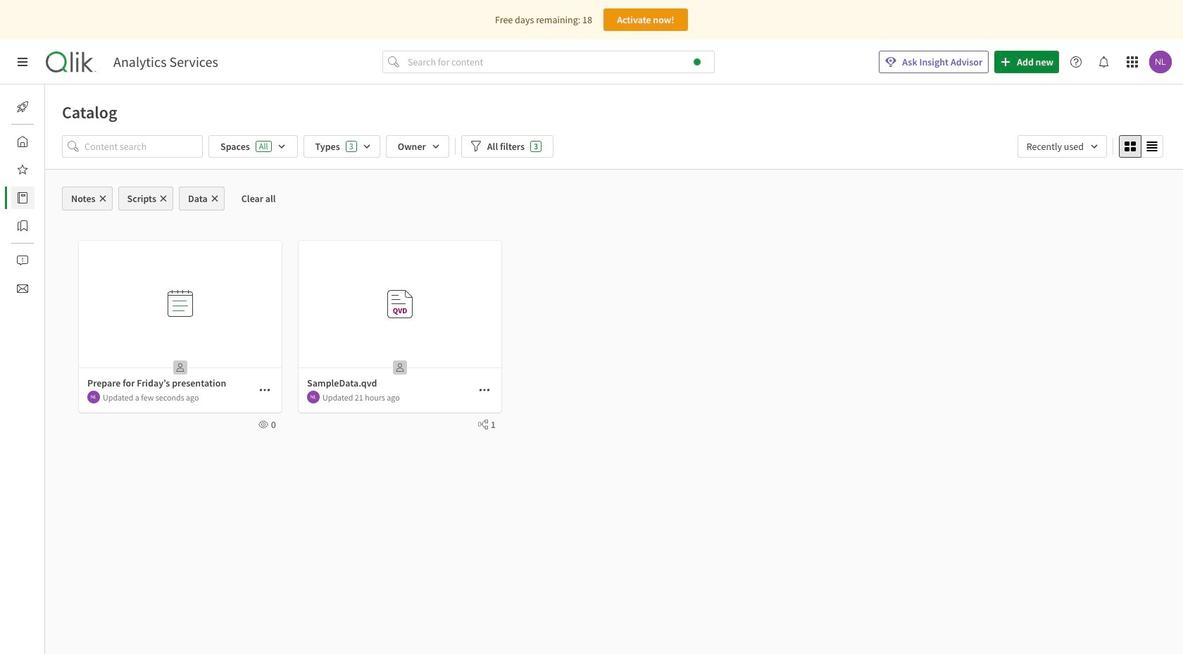 Task type: vqa. For each thing, say whether or not it's contained in the screenshot.
close sidebar menu Icon
no



Task type: locate. For each thing, give the bounding box(es) containing it.
more actions image
[[479, 385, 490, 396]]

noah lott element
[[87, 391, 100, 404], [307, 391, 320, 404]]

noah lott element for more actions image
[[87, 391, 100, 404]]

noah lott element for more actions icon
[[307, 391, 320, 404]]

None field
[[1018, 135, 1107, 158]]

0 horizontal spatial noah lott element
[[87, 391, 100, 404]]

home image
[[17, 136, 28, 147]]

getting started image
[[17, 101, 28, 113]]

tile view image
[[1125, 141, 1136, 152]]

2 noah lott element from the left
[[307, 391, 320, 404]]

2 noah lott image from the left
[[307, 391, 320, 404]]

0 horizontal spatial noah lott image
[[87, 391, 100, 404]]

list view image
[[1147, 141, 1158, 152]]

1 noah lott image from the left
[[87, 391, 100, 404]]

1 horizontal spatial noah lott image
[[307, 391, 320, 404]]

1 noah lott element from the left
[[87, 391, 100, 404]]

noah lott image
[[87, 391, 100, 404], [307, 391, 320, 404]]

this item has not been viewed in the last 28 days. image
[[258, 420, 268, 430]]

open sidebar menu image
[[17, 56, 28, 68]]

more actions image
[[259, 385, 271, 396]]

this item has not been viewed in the last 28 days. element
[[256, 418, 276, 431]]

1 horizontal spatial noah lott element
[[307, 391, 320, 404]]

noah lott image
[[1150, 51, 1172, 73]]

analytics services element
[[113, 54, 218, 70]]

none field inside filters region
[[1018, 135, 1107, 158]]

navigation pane element
[[0, 90, 45, 306]]

Search for content text field
[[405, 51, 715, 73]]



Task type: describe. For each thing, give the bounding box(es) containing it.
Content search text field
[[85, 135, 203, 158]]

subscriptions image
[[17, 283, 28, 294]]

catalog image
[[17, 192, 28, 204]]

favorites image
[[17, 164, 28, 175]]

noah lott image for more actions icon
[[307, 391, 320, 404]]

collections image
[[17, 220, 28, 232]]

alerts image
[[17, 255, 28, 266]]

home badge image
[[694, 58, 701, 66]]

filters region
[[45, 132, 1184, 169]]

switch view group
[[1119, 135, 1164, 158]]

noah lott image for more actions image
[[87, 391, 100, 404]]



